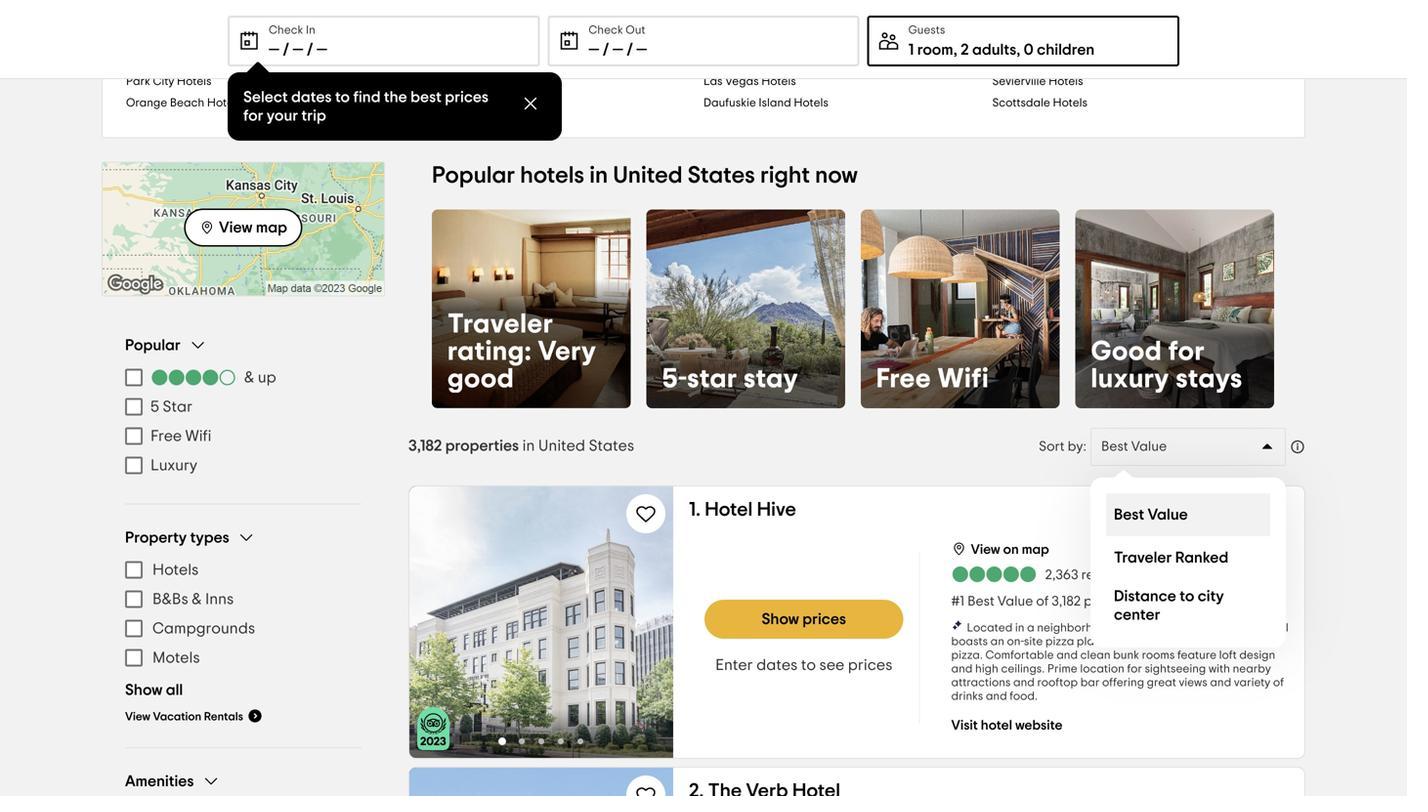 Task type: vqa. For each thing, say whether or not it's contained in the screenshot.
Ladybug on the left of page
no



Task type: describe. For each thing, give the bounding box(es) containing it.
place
[[1077, 636, 1108, 648]]

value inside dropdown button
[[1131, 440, 1167, 454]]

5 — from the left
[[612, 42, 623, 58]]

1 horizontal spatial &
[[244, 370, 254, 385]]

check for check out — / — / —
[[589, 24, 623, 36]]

north myrtle beach hotels link
[[992, 49, 1281, 71]]

1 vertical spatial best
[[1114, 507, 1144, 523]]

vegas
[[725, 76, 759, 87]]

best
[[411, 89, 442, 105]]

view for view on map
[[971, 543, 1000, 557]]

and down with
[[1210, 677, 1231, 689]]

city inside north myrtle beach hotels park city hotels
[[153, 76, 174, 87]]

views
[[1179, 677, 1207, 689]]

north for myrtle
[[992, 54, 1023, 66]]

menu containing hotels
[[125, 555, 362, 673]]

check in — / — / —
[[269, 24, 327, 58]]

las
[[704, 76, 723, 87]]

hive
[[757, 500, 796, 520]]

map inside "button"
[[256, 220, 287, 236]]

show for show prices
[[762, 612, 799, 627]]

north carolina mountains hotels
[[126, 11, 302, 23]]

mountains
[[209, 11, 265, 23]]

6 — from the left
[[636, 42, 647, 58]]

1. hotel hive
[[689, 500, 796, 520]]

center
[[1114, 607, 1160, 623]]

select dates to find the best prices for your trip
[[243, 89, 489, 124]]

and down attractions
[[986, 691, 1007, 703]]

luxury
[[150, 458, 197, 473]]

all
[[166, 683, 183, 698]]

best value inside best value dropdown button
[[1101, 440, 1167, 454]]

1 vertical spatial offering
[[1102, 677, 1144, 689]]

in up tasty
[[1175, 595, 1186, 609]]

4 / from the left
[[627, 42, 633, 58]]

2 save to a trip image from the top
[[634, 784, 658, 796]]

by:
[[1068, 440, 1087, 454]]

scottsdale hotels
[[992, 97, 1088, 109]]

check for check in — / — / —
[[269, 24, 303, 36]]

1 for room
[[908, 42, 914, 58]]

corners
[[441, 11, 485, 23]]

california desert hotels link
[[704, 6, 992, 28]]

5-star stay link
[[646, 210, 845, 408]]

& up
[[244, 370, 276, 385]]

prices inside select dates to find the best prices for your trip
[[445, 89, 489, 105]]

traveler for ranked
[[1114, 550, 1172, 566]]

california desert hotels
[[704, 11, 832, 23]]

motels
[[152, 650, 200, 666]]

gulf shores hotels link
[[415, 92, 704, 114]]

carolina
[[159, 11, 206, 23]]

rooms
[[1142, 650, 1175, 661]]

popular for popular
[[125, 338, 181, 353]]

states for 3,182 properties in united states
[[589, 438, 634, 454]]

show prices button
[[704, 600, 903, 639]]

0 vertical spatial offering
[[1110, 636, 1152, 648]]

1 vertical spatial free
[[150, 428, 182, 444]]

1 horizontal spatial free wifi
[[876, 365, 989, 393]]

gulf
[[415, 97, 437, 109]]

hotels up the b&bs
[[152, 562, 199, 578]]

hotels up park city hotels link
[[235, 54, 269, 66]]

hotel inside located in a neighborhood famed for tasty pizzas, this hotel boasts an on-site pizza place offering freshly made, delicious pizza. comfortable and clean bunk rooms feature loft design and high ceilings. prime location for sightseeing with nearby attractions and rooftop bar offering great views and variety of drinks and food.
[[1261, 622, 1289, 634]]

beach inside north myrtle beach hotels park city hotels
[[1062, 54, 1096, 66]]

1 , from the left
[[953, 42, 957, 58]]

1 vertical spatial stay
[[1145, 595, 1172, 609]]

enter dates to see prices
[[715, 658, 892, 673]]

types
[[190, 530, 229, 546]]

traveler rating: very good link
[[432, 210, 631, 408]]

visit hotel website link
[[951, 715, 1063, 735]]

four
[[415, 11, 439, 23]]

north carolina mountains hotels link
[[126, 6, 415, 28]]

menu containing & up
[[125, 363, 362, 480]]

panama
[[126, 54, 171, 66]]

hotels up sevierville hotels "link"
[[1099, 54, 1134, 66]]

group containing popular
[[125, 336, 362, 480]]

view vacation rentals
[[125, 711, 243, 723]]

luxury
[[1091, 365, 1169, 393]]

a
[[1027, 622, 1034, 634]]

show prices
[[762, 612, 846, 627]]

your
[[267, 108, 298, 124]]

orange
[[126, 97, 167, 109]]

2,363 reviews
[[1045, 569, 1127, 582]]

kissimmee hotels
[[704, 54, 796, 66]]

1 — from the left
[[269, 42, 279, 58]]

an
[[990, 636, 1004, 648]]

view on map
[[971, 543, 1049, 557]]

1 save to a trip image from the top
[[634, 502, 658, 526]]

right
[[760, 164, 810, 188]]

north for carolina
[[126, 11, 157, 23]]

map inside button
[[1022, 543, 1049, 557]]

inns
[[205, 592, 234, 607]]

1.
[[689, 500, 700, 520]]

park city hotels link
[[126, 71, 415, 92]]

freshly
[[1155, 636, 1190, 648]]

kissimmee hotels link
[[704, 49, 992, 71]]

panama city beach hotels link
[[126, 49, 415, 71]]

city inside maui hotels panama city beach hotels
[[173, 54, 195, 66]]

springs
[[1066, 11, 1106, 23]]

keys
[[456, 54, 480, 66]]

0 horizontal spatial &
[[192, 592, 202, 607]]

hotels up the check in — / — / — on the top of page
[[267, 11, 302, 23]]

4.0 of 5 bubbles image
[[150, 370, 236, 385]]

3,182 properties in united states
[[408, 438, 634, 454]]

neighborhood
[[1037, 622, 1114, 634]]

2 , from the left
[[1016, 42, 1020, 58]]

1 vertical spatial hotel
[[981, 719, 1012, 733]]

florida keys hotels
[[415, 54, 517, 66]]

b&bs & inns
[[152, 592, 234, 607]]

see
[[819, 658, 844, 673]]

located in a neighborhood famed for tasty pizzas, this hotel boasts an on-site pizza place offering freshly made, delicious pizza. comfortable and clean bunk rooms feature loft design and high ceilings. prime location for sightseeing with nearby attractions and rooftop bar offering great views and variety of drinks and food. button
[[951, 619, 1289, 704]]

united for properties
[[538, 438, 585, 454]]

enter
[[715, 658, 753, 673]]

0
[[1024, 42, 1034, 58]]

close image
[[521, 94, 540, 113]]

0 horizontal spatial 3,182
[[408, 438, 442, 454]]

2023 link
[[417, 707, 449, 750]]

2 horizontal spatial states
[[1233, 595, 1272, 609]]

nearby
[[1233, 663, 1271, 675]]

dates for enter
[[756, 658, 798, 673]]

5-
[[662, 365, 687, 393]]

to inside 'distance to city center'
[[1180, 589, 1194, 604]]

adults
[[972, 42, 1016, 58]]

1 vertical spatial value
[[1148, 507, 1188, 523]]

daufuskie island hotels link
[[704, 92, 992, 114]]

delicious
[[1229, 636, 1277, 648]]

for inside select dates to find the best prices for your trip
[[243, 108, 263, 124]]

in right hotels
[[589, 164, 608, 188]]

2,363
[[1045, 569, 1078, 582]]

stays
[[1176, 365, 1243, 393]]

for inside good for luxury stays
[[1168, 338, 1205, 365]]

ranked
[[1175, 550, 1228, 566]]

in right properties
[[522, 438, 535, 454]]

wifi inside group
[[185, 428, 211, 444]]

view map
[[219, 220, 287, 236]]

food.
[[1010, 691, 1038, 703]]

maui
[[992, 33, 1019, 44]]



Task type: locate. For each thing, give the bounding box(es) containing it.
check left in
[[269, 24, 303, 36]]

stay up famed
[[1145, 595, 1172, 609]]

hotels right "corners"
[[487, 11, 522, 23]]

orange beach hotels link
[[126, 92, 415, 114]]

to inside select dates to find the best prices for your trip
[[335, 89, 350, 105]]

0 vertical spatial map
[[256, 220, 287, 236]]

north down maui
[[992, 54, 1023, 66]]

dates up trip
[[291, 89, 332, 105]]

1 check from the left
[[269, 24, 303, 36]]

1 horizontal spatial traveler
[[1114, 550, 1172, 566]]

0 horizontal spatial show
[[125, 683, 163, 698]]

, left the 0
[[1016, 42, 1020, 58]]

best value up traveler ranked
[[1114, 507, 1188, 523]]

1 vertical spatial north
[[992, 54, 1023, 66]]

2 horizontal spatial view
[[971, 543, 1000, 557]]

0 vertical spatial show
[[762, 612, 799, 627]]

and up food.
[[1013, 677, 1035, 689]]

1 vertical spatial save to a trip image
[[634, 784, 658, 796]]

1 horizontal spatial popular
[[432, 164, 515, 188]]

for down select
[[243, 108, 263, 124]]

1 vertical spatial traveler
[[1114, 550, 1172, 566]]

1 vertical spatial map
[[1022, 543, 1049, 557]]

of down 5.0 of 5 bubbles. 2,363 reviews element
[[1036, 595, 1049, 609]]

1 horizontal spatial states
[[688, 164, 755, 188]]

prices up see
[[802, 612, 846, 627]]

states for popular hotels in united states right now
[[688, 164, 755, 188]]

great
[[1147, 677, 1176, 689]]

greater palm springs hotels
[[992, 11, 1143, 23]]

2 vertical spatial united
[[1189, 595, 1230, 609]]

sort
[[1039, 440, 1065, 454]]

of
[[1036, 595, 1049, 609], [1273, 677, 1284, 689]]

view
[[219, 220, 253, 236], [971, 543, 1000, 557], [125, 711, 150, 723]]

shores
[[439, 97, 476, 109]]

traveler ranked
[[1114, 550, 1228, 566]]

1 vertical spatial best value
[[1114, 507, 1188, 523]]

palm
[[1037, 11, 1063, 23]]

beach inside 'sevierville hotels orange beach hotels'
[[170, 97, 204, 109]]

dates
[[291, 89, 332, 105], [756, 658, 798, 673]]

2 vertical spatial prices
[[848, 658, 892, 673]]

beach right myrtle
[[1062, 54, 1096, 66]]

1 vertical spatial states
[[589, 438, 634, 454]]

1 vertical spatial popular
[[125, 338, 181, 353]]

1 horizontal spatial prices
[[802, 612, 846, 627]]

for right good at the top of page
[[1168, 338, 1205, 365]]

0 horizontal spatial free
[[150, 428, 182, 444]]

traveler inside "traveler rating: very good"
[[448, 311, 553, 338]]

0 vertical spatial popular
[[432, 164, 515, 188]]

1 vertical spatial city
[[153, 76, 174, 87]]

check inside the check in — / — / —
[[269, 24, 303, 36]]

high
[[975, 663, 998, 675]]

1 vertical spatial view
[[971, 543, 1000, 557]]

very
[[538, 338, 596, 365]]

0 horizontal spatial prices
[[445, 89, 489, 105]]

1 inside guests 1 room , 2 adults , 0 children
[[908, 42, 914, 58]]

dates right enter
[[756, 658, 798, 673]]

hotels right the scottsdale
[[1053, 97, 1088, 109]]

best value right by:
[[1101, 440, 1167, 454]]

1 horizontal spatial stay
[[1145, 595, 1172, 609]]

show up enter dates to see prices
[[762, 612, 799, 627]]

for
[[243, 108, 263, 124], [1168, 338, 1205, 365], [1154, 622, 1169, 634], [1127, 663, 1142, 675]]

group containing property types
[[125, 528, 362, 724]]

2 / from the left
[[307, 42, 313, 58]]

kissimmee
[[704, 54, 759, 66]]

0 vertical spatial of
[[1036, 595, 1049, 609]]

list box
[[1090, 478, 1286, 648]]

0 vertical spatial save to a trip image
[[634, 502, 658, 526]]

0 vertical spatial free wifi
[[876, 365, 989, 393]]

1 vertical spatial group
[[125, 528, 362, 724]]

view for view map
[[219, 220, 253, 236]]

2 check from the left
[[589, 24, 623, 36]]

hotel right visit at bottom
[[981, 719, 1012, 733]]

1 / from the left
[[283, 42, 289, 58]]

traveler inside list box
[[1114, 550, 1172, 566]]

prices
[[445, 89, 489, 105], [802, 612, 846, 627], [848, 658, 892, 673]]

2 vertical spatial view
[[125, 711, 150, 723]]

1 menu from the top
[[125, 363, 362, 480]]

ceilings.
[[1001, 663, 1045, 675]]

check inside check out — / — / —
[[589, 24, 623, 36]]

properties
[[445, 438, 519, 454]]

sort by:
[[1039, 440, 1087, 454]]

hotels down children
[[1049, 76, 1083, 87]]

of inside located in a neighborhood famed for tasty pizzas, this hotel boasts an on-site pizza place offering freshly made, delicious pizza. comfortable and clean bunk rooms feature loft design and high ceilings. prime location for sightseeing with nearby attractions and rooftop bar offering great views and variety of drinks and food.
[[1273, 677, 1284, 689]]

best value
[[1101, 440, 1167, 454], [1114, 507, 1188, 523]]

offering down location
[[1102, 677, 1144, 689]]

best up traveler ranked
[[1114, 507, 1144, 523]]

hotels left the "close" icon
[[478, 97, 513, 109]]

stay right star
[[744, 365, 799, 393]]

0 vertical spatial &
[[244, 370, 254, 385]]

3 — from the left
[[317, 42, 327, 58]]

0 vertical spatial best value
[[1101, 440, 1167, 454]]

hotel
[[705, 500, 753, 520]]

offering down famed
[[1110, 636, 1152, 648]]

united right properties
[[538, 438, 585, 454]]

and up the prime
[[1056, 650, 1078, 661]]

park
[[126, 76, 150, 87]]

rentals
[[204, 711, 243, 723]]

0 horizontal spatial states
[[589, 438, 634, 454]]

0 vertical spatial wifi
[[938, 365, 989, 393]]

dates inside select dates to find the best prices for your trip
[[291, 89, 332, 105]]

bunk
[[1113, 650, 1139, 661]]

maui hotels panama city beach hotels
[[126, 33, 1056, 66]]

0 vertical spatial menu
[[125, 363, 362, 480]]

view inside button
[[971, 543, 1000, 557]]

pizza
[[1045, 636, 1074, 648]]

free wifi link
[[861, 210, 1060, 408]]

0 horizontal spatial wifi
[[185, 428, 211, 444]]

city
[[173, 54, 195, 66], [153, 76, 174, 87]]

value up traveler ranked
[[1148, 507, 1188, 523]]

gulf shores hotels
[[415, 97, 513, 109]]

1 horizontal spatial 3,182
[[1052, 595, 1081, 609]]

1 group from the top
[[125, 336, 362, 480]]

1 horizontal spatial dates
[[756, 658, 798, 673]]

1 left room
[[908, 42, 914, 58]]

best right by:
[[1101, 440, 1128, 454]]

/ down out
[[627, 42, 633, 58]]

view for view vacation rentals
[[125, 711, 150, 723]]

2,363 reviews button
[[951, 565, 1127, 584]]

hotels up myrtle
[[1021, 33, 1056, 44]]

united for hotels
[[613, 164, 683, 188]]

traveler rating: very good
[[448, 311, 596, 393]]

visit
[[951, 719, 978, 733]]

0 vertical spatial traveler
[[448, 311, 553, 338]]

united up pizzas,
[[1189, 595, 1230, 609]]

1 horizontal spatial map
[[1022, 543, 1049, 557]]

traveler for rating:
[[448, 311, 553, 338]]

design
[[1239, 650, 1275, 661]]

2,363 reviews link
[[951, 565, 1127, 584]]

1 vertical spatial show
[[125, 683, 163, 698]]

2
[[961, 42, 969, 58]]

property types
[[125, 530, 229, 546]]

0 vertical spatial states
[[688, 164, 755, 188]]

0 vertical spatial hotel
[[1261, 622, 1289, 634]]

save to a trip image
[[634, 502, 658, 526], [634, 784, 658, 796]]

attractions
[[951, 677, 1011, 689]]

0 vertical spatial united
[[613, 164, 683, 188]]

1 horizontal spatial 1
[[960, 595, 964, 609]]

free wifi
[[876, 365, 989, 393], [150, 428, 211, 444]]

traveler
[[448, 311, 553, 338], [1114, 550, 1172, 566]]

4 — from the left
[[589, 42, 599, 58]]

& left up
[[244, 370, 254, 385]]

1 horizontal spatial free
[[876, 365, 931, 393]]

popular up 4.0 of 5 bubbles image
[[125, 338, 181, 353]]

to left city
[[1180, 589, 1194, 604]]

value down luxury
[[1131, 440, 1167, 454]]

/ up 'sevierville hotels orange beach hotels'
[[603, 42, 609, 58]]

good for luxury stays link
[[1075, 210, 1274, 408]]

out
[[626, 24, 645, 36]]

guests 1 room , 2 adults , 0 children
[[908, 24, 1095, 58]]

places
[[1084, 595, 1126, 609]]

& left inns
[[192, 592, 202, 607]]

1 horizontal spatial north
[[992, 54, 1023, 66]]

0 vertical spatial best
[[1101, 440, 1128, 454]]

city right park
[[153, 76, 174, 87]]

3 / from the left
[[603, 42, 609, 58]]

1 vertical spatial prices
[[802, 612, 846, 627]]

pizzas,
[[1200, 622, 1237, 634]]

value
[[1131, 440, 1167, 454], [1148, 507, 1188, 523], [997, 595, 1033, 609]]

scottsdale hotels link
[[992, 92, 1281, 114]]

traveler up good
[[448, 311, 553, 338]]

variety
[[1234, 677, 1271, 689]]

city
[[1198, 589, 1224, 604]]

view inside "button"
[[219, 220, 253, 236]]

2 vertical spatial states
[[1233, 595, 1272, 609]]

in inside located in a neighborhood famed for tasty pizzas, this hotel boasts an on-site pizza place offering freshly made, delicious pizza. comfortable and clean bunk rooms feature loft design and high ceilings. prime location for sightseeing with nearby attractions and rooftop bar offering great views and variety of drinks and food.
[[1015, 622, 1024, 634]]

location
[[1080, 663, 1124, 675]]

value up a
[[997, 595, 1033, 609]]

prices right see
[[848, 658, 892, 673]]

prices inside button
[[802, 612, 846, 627]]

show for show all
[[125, 683, 163, 698]]

list box containing best value
[[1090, 478, 1286, 648]]

united
[[613, 164, 683, 188], [538, 438, 585, 454], [1189, 595, 1230, 609]]

1 horizontal spatial united
[[613, 164, 683, 188]]

, left 2
[[953, 42, 957, 58]]

0 horizontal spatial hotel
[[981, 719, 1012, 733]]

island
[[759, 97, 791, 109]]

menu
[[125, 363, 362, 480], [125, 555, 362, 673]]

2 menu from the top
[[125, 555, 362, 673]]

las vegas hotels link
[[704, 71, 992, 92]]

to left find
[[335, 89, 350, 105]]

located in a neighborhood famed for tasty pizzas, this hotel boasts an on-site pizza place offering freshly made, delicious pizza. comfortable and clean bunk rooms feature loft design and high ceilings. prime location for sightseeing with nearby attractions and rooftop bar offering great views and variety of drinks and food.
[[951, 622, 1289, 703]]

bar
[[1080, 677, 1100, 689]]

3,182 down 2,363
[[1052, 595, 1081, 609]]

beach right orange
[[170, 97, 204, 109]]

united down 'sevierville hotels orange beach hotels'
[[613, 164, 683, 188]]

view map button
[[184, 209, 302, 247]]

the
[[384, 89, 407, 105]]

feature
[[1177, 650, 1217, 661]]

select
[[243, 89, 288, 105]]

1 up boasts
[[960, 595, 964, 609]]

prices down florida keys hotels
[[445, 89, 489, 105]]

daufuskie
[[704, 97, 756, 109]]

group
[[125, 336, 362, 480], [125, 528, 362, 724]]

amenities
[[125, 774, 194, 789]]

hotel right this
[[1261, 622, 1289, 634]]

desert
[[760, 11, 795, 23]]

hotels right keys at the left of the page
[[483, 54, 517, 66]]

0 horizontal spatial united
[[538, 438, 585, 454]]

0 vertical spatial north
[[126, 11, 157, 23]]

children
[[1037, 42, 1095, 58]]

hotels up island
[[761, 76, 796, 87]]

0 horizontal spatial map
[[256, 220, 287, 236]]

best value button
[[1090, 428, 1286, 466]]

1 vertical spatial 1
[[960, 595, 964, 609]]

popular down gulf shores hotels
[[432, 164, 515, 188]]

loft
[[1219, 650, 1237, 661]]

prime
[[1047, 663, 1077, 675]]

0 horizontal spatial popular
[[125, 338, 181, 353]]

hotels right desert
[[797, 11, 832, 23]]

dates for select
[[291, 89, 332, 105]]

0 vertical spatial value
[[1131, 440, 1167, 454]]

north inside north myrtle beach hotels park city hotels
[[992, 54, 1023, 66]]

for down bunk
[[1127, 663, 1142, 675]]

property
[[125, 530, 187, 546]]

in left a
[[1015, 622, 1024, 634]]

to left see
[[801, 658, 816, 673]]

check left out
[[589, 24, 623, 36]]

1 horizontal spatial wifi
[[938, 365, 989, 393]]

0 horizontal spatial of
[[1036, 595, 1049, 609]]

hotel exterior image
[[409, 768, 673, 796]]

beach inside maui hotels panama city beach hotels
[[197, 54, 232, 66]]

popular for popular hotels in united states right now
[[432, 164, 515, 188]]

best right #
[[967, 595, 994, 609]]

beach down north carolina mountains hotels
[[197, 54, 232, 66]]

popular inside group
[[125, 338, 181, 353]]

this
[[1240, 622, 1259, 634]]

best inside dropdown button
[[1101, 440, 1128, 454]]

show left the all
[[125, 683, 163, 698]]

/ up park city hotels link
[[283, 42, 289, 58]]

5.0 of 5 bubbles. 2,363 reviews element
[[951, 565, 1127, 584]]

0 vertical spatial view
[[219, 220, 253, 236]]

5-star stay
[[662, 365, 799, 393]]

florida
[[415, 54, 453, 66]]

2 — from the left
[[293, 42, 303, 58]]

0 horizontal spatial north
[[126, 11, 157, 23]]

sevierville hotels orange beach hotels
[[126, 76, 1083, 109]]

show all
[[125, 683, 183, 698]]

hotels up las vegas hotels
[[761, 54, 796, 66]]

2 group from the top
[[125, 528, 362, 724]]

#
[[951, 595, 960, 609]]

carousel of images figure
[[409, 487, 673, 758]]

2 horizontal spatial prices
[[848, 658, 892, 673]]

1 vertical spatial dates
[[756, 658, 798, 673]]

1 horizontal spatial hotel
[[1261, 622, 1289, 634]]

rating:
[[448, 338, 532, 365]]

city right panama
[[173, 54, 195, 66]]

/ down in
[[307, 42, 313, 58]]

four corners hotels link
[[415, 6, 704, 28]]

four corners hotels
[[415, 11, 522, 23]]

0 vertical spatial prices
[[445, 89, 489, 105]]

0 horizontal spatial view
[[125, 711, 150, 723]]

made,
[[1193, 636, 1227, 648]]

myrtle
[[1026, 54, 1059, 66]]

0 horizontal spatial check
[[269, 24, 303, 36]]

and down pizza.
[[951, 663, 973, 675]]

hotels left select
[[207, 97, 242, 109]]

3,182 left properties
[[408, 438, 442, 454]]

0 vertical spatial stay
[[744, 365, 799, 393]]

1 vertical spatial wifi
[[185, 428, 211, 444]]

1 vertical spatial 3,182
[[1052, 595, 1081, 609]]

1 horizontal spatial ,
[[1016, 42, 1020, 58]]

hotels right park
[[177, 76, 212, 87]]

0 horizontal spatial ,
[[953, 42, 957, 58]]

1 vertical spatial &
[[192, 592, 202, 607]]

1 vertical spatial united
[[538, 438, 585, 454]]

on
[[1003, 543, 1019, 557]]

1 horizontal spatial check
[[589, 24, 623, 36]]

2 horizontal spatial united
[[1189, 595, 1230, 609]]

2 vertical spatial best
[[967, 595, 994, 609]]

2 vertical spatial value
[[997, 595, 1033, 609]]

to up famed
[[1129, 595, 1142, 609]]

tasty
[[1171, 622, 1198, 634]]

1 horizontal spatial of
[[1273, 677, 1284, 689]]

1 vertical spatial of
[[1273, 677, 1284, 689]]

famed
[[1117, 622, 1151, 634]]

1 horizontal spatial show
[[762, 612, 799, 627]]

0 horizontal spatial dates
[[291, 89, 332, 105]]

0 horizontal spatial free wifi
[[150, 428, 211, 444]]

for up freshly
[[1154, 622, 1169, 634]]

0 horizontal spatial 1
[[908, 42, 914, 58]]

0 vertical spatial free
[[876, 365, 931, 393]]

hotels right island
[[794, 97, 828, 109]]

north left carolina
[[126, 11, 157, 23]]

of right variety
[[1273, 677, 1284, 689]]

hotels up maui hotels link
[[1109, 11, 1143, 23]]

1 for best
[[960, 595, 964, 609]]

website
[[1015, 719, 1063, 733]]

1 horizontal spatial view
[[219, 220, 253, 236]]

traveler up distance
[[1114, 550, 1172, 566]]

1
[[908, 42, 914, 58], [960, 595, 964, 609]]

0 vertical spatial dates
[[291, 89, 332, 105]]

now
[[815, 164, 858, 188]]

0 vertical spatial city
[[173, 54, 195, 66]]

1 vertical spatial free wifi
[[150, 428, 211, 444]]

0 horizontal spatial traveler
[[448, 311, 553, 338]]



